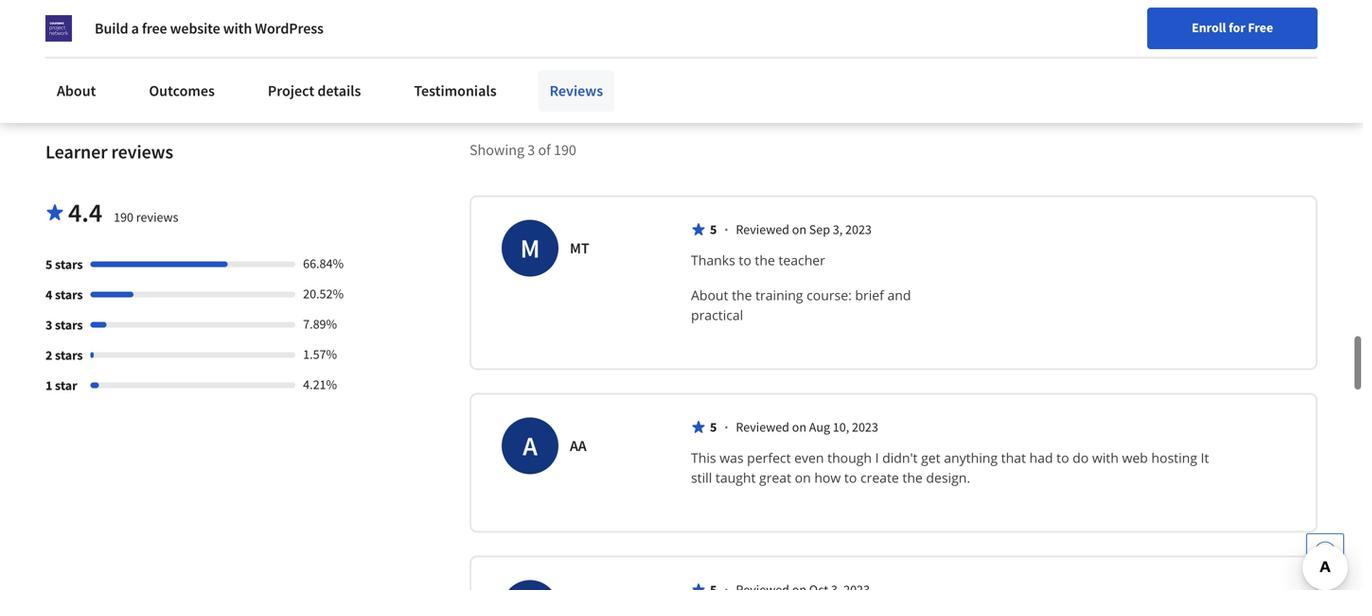 Task type: describe. For each thing, give the bounding box(es) containing it.
for
[[1229, 19, 1245, 36]]

course:
[[807, 286, 852, 304]]

reviews for learner reviews
[[111, 140, 173, 164]]

free
[[1248, 19, 1273, 36]]

1 vertical spatial 190
[[114, 209, 133, 226]]

1
[[45, 377, 52, 394]]

i
[[875, 449, 879, 467]]

build
[[95, 19, 128, 38]]

4
[[45, 286, 52, 303]]

about the training course: brief and practical
[[691, 286, 914, 324]]

2023 for a
[[852, 419, 878, 436]]

practical
[[691, 306, 743, 324]]

about for about the training course: brief and practical
[[691, 286, 728, 304]]

showing
[[470, 140, 524, 159]]

of
[[538, 140, 551, 159]]

1 horizontal spatial 190
[[554, 140, 576, 159]]

reviewed for m
[[736, 221, 789, 238]]

outcomes link
[[138, 70, 226, 112]]

free
[[142, 19, 167, 38]]

2
[[45, 347, 52, 364]]

do
[[1073, 449, 1089, 467]]

reviewed for a
[[736, 419, 789, 436]]

190 reviews
[[114, 209, 178, 226]]

thanks to the teacher
[[691, 251, 825, 269]]

on inside this was perfect even though i didn't get anything that had to do with web hosting it still taught great on how to create the design.
[[795, 469, 811, 487]]

2023 for m
[[845, 221, 872, 238]]

details
[[317, 81, 361, 100]]

project details
[[268, 81, 361, 100]]

enroll for free button
[[1147, 8, 1318, 49]]

testimonials
[[414, 81, 497, 100]]

design.
[[926, 469, 970, 487]]

0 horizontal spatial with
[[223, 19, 252, 38]]

on for m
[[792, 221, 806, 238]]

wordpress
[[255, 19, 324, 38]]

4 stars
[[45, 286, 83, 303]]

4.4
[[68, 196, 102, 229]]

1 horizontal spatial the
[[755, 251, 775, 269]]

get
[[921, 449, 941, 467]]

66.84%
[[303, 255, 344, 272]]

this
[[691, 449, 716, 467]]

2 stars
[[45, 347, 83, 364]]

hosting
[[1151, 449, 1197, 467]]

learner reviews
[[45, 140, 173, 164]]

1 vertical spatial to
[[1056, 449, 1069, 467]]

10,
[[833, 419, 849, 436]]

5 for m
[[710, 221, 717, 238]]

a
[[131, 19, 139, 38]]

though
[[827, 449, 872, 467]]

still
[[691, 469, 712, 487]]

had
[[1029, 449, 1053, 467]]

4.21%
[[303, 376, 337, 393]]

project details link
[[256, 70, 372, 112]]

web
[[1122, 449, 1148, 467]]

3 stars
[[45, 317, 83, 334]]

aug
[[809, 419, 830, 436]]

1 vertical spatial 5
[[45, 256, 52, 273]]

reviewed on aug 10, 2023
[[736, 419, 878, 436]]

that
[[1001, 449, 1026, 467]]

3,
[[833, 221, 843, 238]]

stars for 3 stars
[[55, 317, 83, 334]]

sep
[[809, 221, 830, 238]]

this was perfect even though i didn't get anything that had to do with web hosting it still taught great on how to create the design.
[[691, 449, 1213, 487]]

enroll
[[1192, 19, 1226, 36]]



Task type: locate. For each thing, give the bounding box(es) containing it.
outcomes
[[149, 81, 215, 100]]

help center image
[[1314, 541, 1337, 564]]

0 horizontal spatial 190
[[114, 209, 133, 226]]

a
[[523, 430, 537, 463]]

1 vertical spatial reviewed
[[736, 419, 789, 436]]

3
[[528, 140, 535, 159], [45, 317, 52, 334]]

2 vertical spatial on
[[795, 469, 811, 487]]

1 horizontal spatial about
[[691, 286, 728, 304]]

0 vertical spatial about
[[57, 81, 96, 100]]

reviews
[[550, 81, 603, 100]]

2 stars from the top
[[55, 286, 83, 303]]

20.52%
[[303, 285, 344, 302]]

about link
[[45, 70, 107, 112]]

about inside about the training course: brief and practical
[[691, 286, 728, 304]]

with right do
[[1092, 449, 1119, 467]]

project
[[268, 81, 314, 100]]

the left teacher
[[755, 251, 775, 269]]

None search field
[[270, 12, 582, 50]]

star
[[55, 377, 77, 394]]

the up "practical"
[[732, 286, 752, 304]]

1 stars from the top
[[55, 256, 83, 273]]

how
[[814, 469, 841, 487]]

0 vertical spatial on
[[792, 221, 806, 238]]

1 horizontal spatial with
[[1092, 449, 1119, 467]]

stars for 2 stars
[[55, 347, 83, 364]]

0 vertical spatial 2023
[[845, 221, 872, 238]]

5 up 4
[[45, 256, 52, 273]]

190 right of
[[554, 140, 576, 159]]

0 vertical spatial the
[[755, 251, 775, 269]]

1 vertical spatial reviews
[[136, 209, 178, 226]]

2 horizontal spatial the
[[902, 469, 923, 487]]

it
[[1201, 449, 1209, 467]]

1 vertical spatial the
[[732, 286, 752, 304]]

5 up this
[[710, 419, 717, 436]]

0 vertical spatial reviewed
[[736, 221, 789, 238]]

on
[[792, 221, 806, 238], [792, 419, 806, 436], [795, 469, 811, 487]]

7.89%
[[303, 316, 337, 333]]

2 vertical spatial the
[[902, 469, 923, 487]]

1 horizontal spatial to
[[844, 469, 857, 487]]

reviewed up perfect
[[736, 419, 789, 436]]

2 reviewed from the top
[[736, 419, 789, 436]]

1 vertical spatial 3
[[45, 317, 52, 334]]

1 star
[[45, 377, 77, 394]]

stars right 4
[[55, 286, 83, 303]]

about down coursera image
[[57, 81, 96, 100]]

was
[[720, 449, 744, 467]]

enroll for free
[[1192, 19, 1273, 36]]

to right thanks on the right top of page
[[739, 251, 751, 269]]

the inside about the training course: brief and practical
[[732, 286, 752, 304]]

with right 'website'
[[223, 19, 252, 38]]

3 down 4
[[45, 317, 52, 334]]

coursera image
[[23, 15, 143, 46]]

create
[[860, 469, 899, 487]]

5 stars
[[45, 256, 83, 273]]

stars
[[55, 256, 83, 273], [55, 286, 83, 303], [55, 317, 83, 334], [55, 347, 83, 364]]

with
[[223, 19, 252, 38], [1092, 449, 1119, 467]]

2023 right 10, at the right bottom of page
[[852, 419, 878, 436]]

menu item
[[1020, 19, 1142, 80]]

on for a
[[792, 419, 806, 436]]

mt
[[570, 239, 589, 258]]

0 vertical spatial with
[[223, 19, 252, 38]]

5 up thanks on the right top of page
[[710, 221, 717, 238]]

showing 3 of 190
[[470, 140, 576, 159]]

reviews right 4.4
[[136, 209, 178, 226]]

on down even
[[795, 469, 811, 487]]

perfect
[[747, 449, 791, 467]]

with inside this was perfect even though i didn't get anything that had to do with web hosting it still taught great on how to create the design.
[[1092, 449, 1119, 467]]

reviewed
[[736, 221, 789, 238], [736, 419, 789, 436]]

didn't
[[882, 449, 918, 467]]

about up "practical"
[[691, 286, 728, 304]]

show notifications image
[[1162, 24, 1184, 46]]

build a free website with wordpress
[[95, 19, 324, 38]]

0 vertical spatial 190
[[554, 140, 576, 159]]

2023 right 3,
[[845, 221, 872, 238]]

0 vertical spatial to
[[739, 251, 751, 269]]

1.57%
[[303, 346, 337, 363]]

the inside this was perfect even though i didn't get anything that had to do with web hosting it still taught great on how to create the design.
[[902, 469, 923, 487]]

reviews up 190 reviews
[[111, 140, 173, 164]]

reviewed up thanks to the teacher
[[736, 221, 789, 238]]

5
[[710, 221, 717, 238], [45, 256, 52, 273], [710, 419, 717, 436]]

thanks
[[691, 251, 735, 269]]

coursera project network image
[[45, 15, 72, 42]]

3 stars from the top
[[55, 317, 83, 334]]

stars up "4 stars"
[[55, 256, 83, 273]]

reviews link
[[538, 70, 614, 112]]

2023
[[845, 221, 872, 238], [852, 419, 878, 436]]

to
[[739, 251, 751, 269], [1056, 449, 1069, 467], [844, 469, 857, 487]]

to left do
[[1056, 449, 1069, 467]]

190
[[554, 140, 576, 159], [114, 209, 133, 226]]

3 left of
[[528, 140, 535, 159]]

1 vertical spatial with
[[1092, 449, 1119, 467]]

to down though
[[844, 469, 857, 487]]

reviews for 190 reviews
[[136, 209, 178, 226]]

1 vertical spatial on
[[792, 419, 806, 436]]

0 horizontal spatial about
[[57, 81, 96, 100]]

0 vertical spatial 5
[[710, 221, 717, 238]]

the down didn't
[[902, 469, 923, 487]]

4 stars from the top
[[55, 347, 83, 364]]

0 horizontal spatial to
[[739, 251, 751, 269]]

about for about
[[57, 81, 96, 100]]

m
[[520, 232, 540, 265]]

the
[[755, 251, 775, 269], [732, 286, 752, 304], [902, 469, 923, 487]]

on left aug
[[792, 419, 806, 436]]

1 vertical spatial about
[[691, 286, 728, 304]]

reviews
[[111, 140, 173, 164], [136, 209, 178, 226]]

great
[[759, 469, 791, 487]]

0 horizontal spatial 3
[[45, 317, 52, 334]]

1 horizontal spatial 3
[[528, 140, 535, 159]]

and
[[887, 286, 911, 304]]

stars for 5 stars
[[55, 256, 83, 273]]

1 vertical spatial 2023
[[852, 419, 878, 436]]

brief
[[855, 286, 884, 304]]

190 right 4.4
[[114, 209, 133, 226]]

website
[[170, 19, 220, 38]]

1 reviewed from the top
[[736, 221, 789, 238]]

5 for a
[[710, 419, 717, 436]]

teacher
[[778, 251, 825, 269]]

stars right 2
[[55, 347, 83, 364]]

stars up '2 stars'
[[55, 317, 83, 334]]

learner
[[45, 140, 107, 164]]

testimonials link
[[403, 70, 508, 112]]

taught
[[715, 469, 756, 487]]

aa
[[570, 437, 586, 456]]

2 vertical spatial to
[[844, 469, 857, 487]]

anything
[[944, 449, 998, 467]]

training
[[755, 286, 803, 304]]

about
[[57, 81, 96, 100], [691, 286, 728, 304]]

2 horizontal spatial to
[[1056, 449, 1069, 467]]

reviewed on sep 3, 2023
[[736, 221, 872, 238]]

0 vertical spatial reviews
[[111, 140, 173, 164]]

stars for 4 stars
[[55, 286, 83, 303]]

on left sep
[[792, 221, 806, 238]]

0 vertical spatial 3
[[528, 140, 535, 159]]

even
[[794, 449, 824, 467]]

0 horizontal spatial the
[[732, 286, 752, 304]]

2 vertical spatial 5
[[710, 419, 717, 436]]



Task type: vqa. For each thing, say whether or not it's contained in the screenshot.
website at the top left of the page
yes



